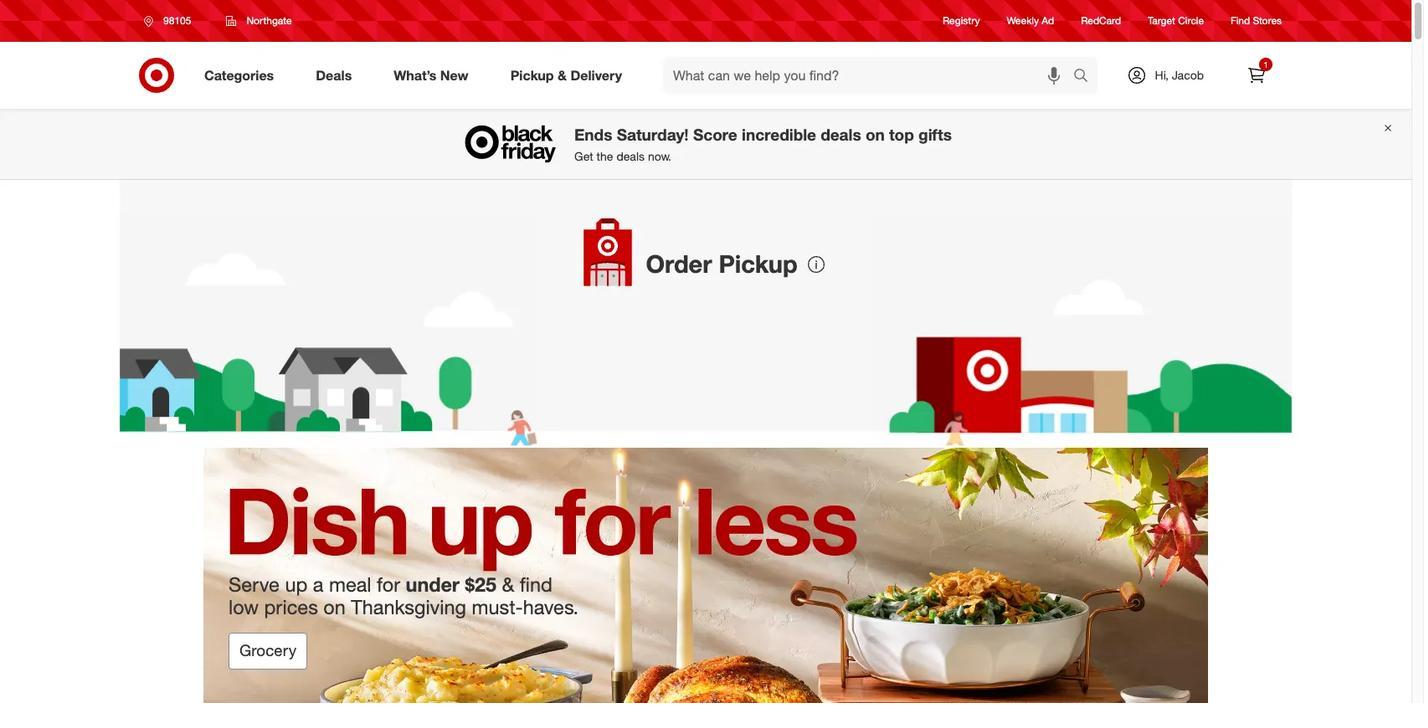 Task type: vqa. For each thing, say whether or not it's contained in the screenshot.
must-
yes



Task type: describe. For each thing, give the bounding box(es) containing it.
find stores
[[1231, 15, 1282, 27]]

for
[[377, 573, 400, 597]]

98105
[[163, 14, 191, 27]]

order
[[646, 249, 712, 279]]

1 horizontal spatial northgate
[[755, 255, 816, 272]]

low
[[229, 595, 259, 620]]

weekly ad
[[1007, 15, 1055, 27]]

find
[[1231, 15, 1251, 27]]

0 vertical spatial pickup
[[511, 67, 554, 83]]

delivery
[[571, 67, 622, 83]]

meal
[[329, 573, 372, 597]]

at
[[740, 255, 752, 272]]

under
[[406, 573, 460, 597]]

get
[[575, 149, 594, 163]]

target circle link
[[1148, 14, 1205, 28]]

up
[[285, 573, 308, 597]]

weekly ad link
[[1007, 14, 1055, 28]]

saturday!
[[617, 125, 689, 144]]

categories link
[[190, 57, 295, 94]]

grocery
[[240, 642, 297, 660]]

now.
[[648, 149, 672, 163]]

find stores link
[[1231, 14, 1282, 28]]

find
[[520, 573, 553, 597]]

1
[[1264, 59, 1269, 70]]

on inside & find low prices on thanksgiving must-haves.
[[324, 595, 346, 620]]

order pickup
[[646, 249, 798, 279]]

thanksgiving
[[351, 595, 467, 620]]

hi, jacob
[[1156, 68, 1205, 82]]

jacob
[[1172, 68, 1205, 82]]

on inside ends saturday! score incredible deals on top gifts get the deals now.
[[866, 125, 885, 144]]

score
[[694, 125, 738, 144]]

registry link
[[943, 14, 980, 28]]

search
[[1066, 68, 1106, 85]]

deals link
[[302, 57, 373, 94]]

& find low prices on thanksgiving must-haves.
[[229, 573, 579, 620]]



Task type: locate. For each thing, give the bounding box(es) containing it.
target circle
[[1148, 15, 1205, 27]]

a
[[313, 573, 324, 597]]

0 horizontal spatial deals
[[617, 149, 645, 163]]

store
[[662, 255, 693, 272]]

pickup left delivery
[[511, 67, 554, 83]]

northgate
[[247, 14, 292, 27], [755, 255, 816, 272]]

0 horizontal spatial on
[[324, 595, 346, 620]]

&
[[558, 67, 567, 83], [502, 573, 515, 597]]

pickup
[[696, 255, 737, 272]]

incredible
[[742, 125, 817, 144]]

& inside & find low prices on thanksgiving must-haves.
[[502, 573, 515, 597]]

0 horizontal spatial northgate
[[247, 14, 292, 27]]

dish up for less image
[[204, 448, 1209, 704]]

0 vertical spatial northgate
[[247, 14, 292, 27]]

0 horizontal spatial pickup
[[511, 67, 554, 83]]

1 horizontal spatial &
[[558, 67, 567, 83]]

gifts
[[919, 125, 952, 144]]

top
[[890, 125, 915, 144]]

serve
[[229, 573, 280, 597]]

pickup & delivery link
[[496, 57, 643, 94]]

the
[[597, 149, 614, 163]]

northgate inside northgate 'dropdown button'
[[247, 14, 292, 27]]

weekly
[[1007, 15, 1039, 27]]

0 vertical spatial on
[[866, 125, 885, 144]]

on right prices
[[324, 595, 346, 620]]

ends
[[575, 125, 613, 144]]

pickup
[[511, 67, 554, 83], [719, 249, 798, 279]]

registry
[[943, 15, 980, 27]]

new
[[440, 67, 469, 83]]

northgate right at
[[755, 255, 816, 272]]

prices
[[264, 595, 318, 620]]

98105 button
[[133, 6, 209, 36]]

1 horizontal spatial on
[[866, 125, 885, 144]]

what's
[[394, 67, 437, 83]]

hi,
[[1156, 68, 1169, 82]]

0 vertical spatial deals
[[821, 125, 862, 144]]

search button
[[1066, 57, 1106, 97]]

redcard link
[[1082, 14, 1122, 28]]

what's new link
[[380, 57, 490, 94]]

ad
[[1042, 15, 1055, 27]]

& right $25
[[502, 573, 515, 597]]

deals left top
[[821, 125, 862, 144]]

northgate up the categories link
[[247, 14, 292, 27]]

haves.
[[523, 595, 579, 620]]

serve up a meal for under $25
[[229, 573, 497, 597]]

circle
[[1179, 15, 1205, 27]]

1 vertical spatial on
[[324, 595, 346, 620]]

stores
[[1254, 15, 1282, 27]]

grocery button
[[229, 633, 307, 670]]

northgate button
[[216, 6, 303, 36]]

1 vertical spatial deals
[[617, 149, 645, 163]]

ends saturday! score incredible deals on top gifts get the deals now.
[[575, 125, 952, 163]]

1 vertical spatial pickup
[[719, 249, 798, 279]]

1 vertical spatial northgate
[[755, 255, 816, 272]]

on left top
[[866, 125, 885, 144]]

& left delivery
[[558, 67, 567, 83]]

1 vertical spatial &
[[502, 573, 515, 597]]

pickup & delivery
[[511, 67, 622, 83]]

1 horizontal spatial pickup
[[719, 249, 798, 279]]

in-
[[646, 255, 662, 272]]

what's new
[[394, 67, 469, 83]]

must-
[[472, 595, 523, 620]]

in-store pickup at northgate
[[646, 255, 816, 272]]

redcard
[[1082, 15, 1122, 27]]

$25
[[465, 573, 497, 597]]

0 horizontal spatial &
[[502, 573, 515, 597]]

deals right the
[[617, 149, 645, 163]]

What can we help you find? suggestions appear below search field
[[663, 57, 1078, 94]]

categories
[[204, 67, 274, 83]]

deals
[[316, 67, 352, 83]]

deals
[[821, 125, 862, 144], [617, 149, 645, 163]]

1 link
[[1239, 57, 1276, 94]]

target
[[1148, 15, 1176, 27]]

pickup right order
[[719, 249, 798, 279]]

on
[[866, 125, 885, 144], [324, 595, 346, 620]]

1 horizontal spatial deals
[[821, 125, 862, 144]]

0 vertical spatial &
[[558, 67, 567, 83]]



